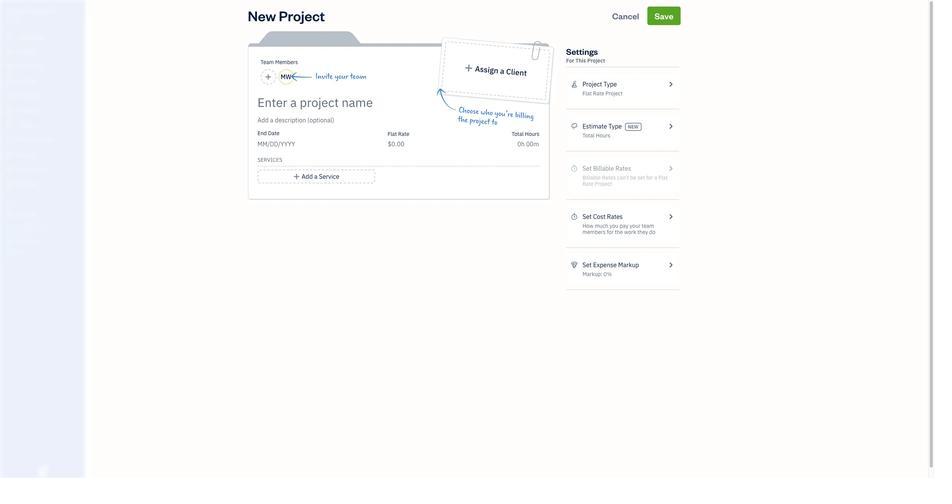 Task type: vqa. For each thing, say whether or not it's contained in the screenshot.
FreshBooks for and
no



Task type: locate. For each thing, give the bounding box(es) containing it.
1 chevronright image from the top
[[668, 80, 675, 89]]

0%
[[604, 271, 612, 278]]

invite your team
[[316, 72, 367, 81]]

freshbooks image
[[36, 466, 49, 475]]

a for assign
[[500, 66, 505, 76]]

members
[[583, 229, 606, 236]]

0 vertical spatial a
[[500, 66, 505, 76]]

for
[[566, 57, 575, 64]]

total
[[512, 131, 524, 138], [583, 132, 595, 139]]

0 horizontal spatial rate
[[398, 131, 410, 138]]

team right work
[[642, 223, 654, 230]]

timetracking image
[[571, 212, 578, 221]]

hours up hourly budget text box
[[525, 131, 540, 138]]

1 vertical spatial chevronright image
[[668, 122, 675, 131]]

0 vertical spatial team
[[350, 72, 367, 81]]

0 vertical spatial type
[[604, 80, 617, 88]]

markup: 0%
[[583, 271, 612, 278]]

team
[[350, 72, 367, 81], [642, 223, 654, 230]]

bank connections image
[[6, 237, 83, 243]]

0 horizontal spatial the
[[458, 115, 468, 125]]

1 vertical spatial rate
[[398, 131, 410, 138]]

cost
[[593, 213, 606, 221]]

project
[[279, 7, 325, 25], [588, 57, 605, 64], [583, 80, 602, 88], [606, 90, 623, 97]]

items and services image
[[6, 225, 83, 231]]

type up flat rate project
[[604, 80, 617, 88]]

team members image
[[6, 213, 83, 219]]

members
[[275, 59, 298, 66]]

2 set from the top
[[583, 261, 592, 269]]

0 vertical spatial chevronright image
[[668, 212, 675, 221]]

rate up amount (usd) text field
[[398, 131, 410, 138]]

your right invite
[[335, 72, 349, 81]]

the inside choose who you're billing the project to
[[458, 115, 468, 125]]

1 horizontal spatial the
[[615, 229, 623, 236]]

for
[[607, 229, 614, 236]]

team up project name 'text box'
[[350, 72, 367, 81]]

0 horizontal spatial team
[[350, 72, 367, 81]]

chevronright image
[[668, 80, 675, 89], [668, 122, 675, 131]]

plus image
[[293, 172, 300, 181]]

settings for this project
[[566, 46, 605, 64]]

2 chevronright image from the top
[[668, 122, 675, 131]]

chevronright image
[[668, 212, 675, 221], [668, 261, 675, 270]]

the
[[458, 115, 468, 125], [615, 229, 623, 236]]

1 horizontal spatial team
[[642, 223, 654, 230]]

your right pay in the top of the page
[[630, 223, 641, 230]]

do
[[650, 229, 656, 236]]

team inside 'how much you pay your team members for the work they do'
[[642, 223, 654, 230]]

company
[[28, 7, 55, 15]]

0 horizontal spatial flat
[[388, 131, 397, 138]]

rate down "project type"
[[593, 90, 605, 97]]

0 vertical spatial chevronright image
[[668, 80, 675, 89]]

total up hourly budget text box
[[512, 131, 524, 138]]

End date in  format text field
[[258, 140, 352, 148]]

add a service
[[302, 173, 340, 180]]

rate
[[593, 90, 605, 97], [398, 131, 410, 138]]

apps image
[[6, 200, 83, 206]]

total down estimate
[[583, 132, 595, 139]]

1 chevronright image from the top
[[668, 212, 675, 221]]

add team member image
[[265, 72, 272, 82]]

1 vertical spatial a
[[314, 173, 318, 180]]

a right add
[[314, 173, 318, 180]]

flat down "project type"
[[583, 90, 592, 97]]

projects image
[[571, 80, 578, 89]]

add a service button
[[258, 170, 375, 184]]

owner
[[6, 15, 20, 21]]

1 vertical spatial type
[[609, 123, 622, 130]]

expense
[[593, 261, 617, 269]]

0 horizontal spatial your
[[335, 72, 349, 81]]

1 horizontal spatial your
[[630, 223, 641, 230]]

hours down estimate type
[[596, 132, 611, 139]]

chevronright image for rates
[[668, 212, 675, 221]]

1 set from the top
[[583, 213, 592, 221]]

Project Name text field
[[258, 95, 470, 110]]

your
[[335, 72, 349, 81], [630, 223, 641, 230]]

0 vertical spatial rate
[[593, 90, 605, 97]]

client image
[[5, 48, 14, 56]]

flat for flat rate project
[[583, 90, 592, 97]]

a inside assign a client
[[500, 66, 505, 76]]

0 vertical spatial set
[[583, 213, 592, 221]]

assign a client button
[[441, 41, 550, 100]]

hours
[[525, 131, 540, 138], [596, 132, 611, 139]]

report image
[[5, 180, 14, 188]]

markup
[[619, 261, 639, 269]]

set
[[583, 213, 592, 221], [583, 261, 592, 269]]

1 horizontal spatial flat
[[583, 90, 592, 97]]

markup:
[[583, 271, 603, 278]]

type left new
[[609, 123, 622, 130]]

0 vertical spatial the
[[458, 115, 468, 125]]

money image
[[5, 151, 14, 159]]

a inside "button"
[[314, 173, 318, 180]]

dashboard image
[[5, 34, 14, 41]]

1 horizontal spatial a
[[500, 66, 505, 76]]

1 vertical spatial team
[[642, 223, 654, 230]]

new
[[248, 7, 276, 25]]

type for project type
[[604, 80, 617, 88]]

set up markup:
[[583, 261, 592, 269]]

1 vertical spatial flat
[[388, 131, 397, 138]]

flat rate
[[388, 131, 410, 138]]

a left client
[[500, 66, 505, 76]]

expense image
[[5, 107, 14, 115]]

rate for flat rate
[[398, 131, 410, 138]]

1 horizontal spatial rate
[[593, 90, 605, 97]]

flat up amount (usd) text field
[[388, 131, 397, 138]]

Project Description text field
[[258, 116, 470, 125]]

maria's company owner
[[6, 7, 55, 21]]

1 vertical spatial the
[[615, 229, 623, 236]]

mw
[[281, 73, 292, 81]]

1 vertical spatial your
[[630, 223, 641, 230]]

1 vertical spatial set
[[583, 261, 592, 269]]

maria's
[[6, 7, 27, 15]]

0 horizontal spatial a
[[314, 173, 318, 180]]

cancel button
[[606, 7, 646, 25]]

set for set expense markup
[[583, 261, 592, 269]]

project image
[[5, 122, 14, 129]]

0 vertical spatial flat
[[583, 90, 592, 97]]

set up how
[[583, 213, 592, 221]]

a
[[500, 66, 505, 76], [314, 173, 318, 180]]

the left project
[[458, 115, 468, 125]]

flat
[[583, 90, 592, 97], [388, 131, 397, 138]]

the right for
[[615, 229, 623, 236]]

1 vertical spatial chevronright image
[[668, 261, 675, 270]]

2 chevronright image from the top
[[668, 261, 675, 270]]

flat rate project
[[583, 90, 623, 97]]

chevronright image for markup
[[668, 261, 675, 270]]

type
[[604, 80, 617, 88], [609, 123, 622, 130]]

total hours
[[512, 131, 540, 138], [583, 132, 611, 139]]

team
[[261, 59, 274, 66]]

the inside 'how much you pay your team members for the work they do'
[[615, 229, 623, 236]]

end
[[258, 130, 267, 137]]

total hours down estimate
[[583, 132, 611, 139]]

project
[[469, 116, 490, 127]]

assign a client
[[475, 64, 527, 78]]

this
[[576, 57, 586, 64]]

assign
[[475, 64, 499, 75]]

total hours up hourly budget text box
[[512, 131, 540, 138]]



Task type: describe. For each thing, give the bounding box(es) containing it.
they
[[638, 229, 648, 236]]

much
[[595, 223, 609, 230]]

estimates image
[[571, 122, 578, 131]]

0 horizontal spatial hours
[[525, 131, 540, 138]]

choose
[[458, 106, 479, 116]]

0 vertical spatial your
[[335, 72, 349, 81]]

how much you pay your team members for the work they do
[[583, 223, 656, 236]]

set expense markup
[[583, 261, 639, 269]]

expenses image
[[571, 261, 578, 270]]

set for set cost rates
[[583, 213, 592, 221]]

end date
[[258, 130, 280, 137]]

project inside settings for this project
[[588, 57, 605, 64]]

new project
[[248, 7, 325, 25]]

client
[[506, 67, 527, 78]]

chevronright image for project type
[[668, 80, 675, 89]]

cancel
[[612, 10, 640, 21]]

plus image
[[464, 64, 474, 72]]

who
[[480, 108, 493, 118]]

Hourly Budget text field
[[518, 140, 540, 148]]

0 horizontal spatial total hours
[[512, 131, 540, 138]]

a for add
[[314, 173, 318, 180]]

invoice image
[[5, 78, 14, 85]]

estimate type
[[583, 123, 622, 130]]

1 horizontal spatial total
[[583, 132, 595, 139]]

you
[[610, 223, 619, 230]]

0 horizontal spatial total
[[512, 131, 524, 138]]

timer image
[[5, 136, 14, 144]]

save button
[[648, 7, 681, 25]]

settings
[[566, 46, 598, 57]]

how
[[583, 223, 594, 230]]

team members
[[261, 59, 298, 66]]

add
[[302, 173, 313, 180]]

choose who you're billing the project to
[[458, 106, 534, 127]]

Amount (USD) text field
[[388, 140, 405, 148]]

billing
[[515, 111, 534, 121]]

save
[[655, 10, 674, 21]]

estimate image
[[5, 63, 14, 71]]

pay
[[620, 223, 629, 230]]

work
[[624, 229, 636, 236]]

you're
[[494, 109, 514, 119]]

invite
[[316, 72, 333, 81]]

1 horizontal spatial total hours
[[583, 132, 611, 139]]

set cost rates
[[583, 213, 623, 221]]

type for estimate type
[[609, 123, 622, 130]]

new
[[628, 124, 639, 130]]

rates
[[607, 213, 623, 221]]

main element
[[0, 0, 104, 478]]

estimate
[[583, 123, 607, 130]]

settings image
[[6, 250, 83, 256]]

chevronright image for estimate type
[[668, 122, 675, 131]]

service
[[319, 173, 340, 180]]

payment image
[[5, 92, 14, 100]]

project type
[[583, 80, 617, 88]]

services
[[258, 157, 282, 163]]

to
[[491, 118, 498, 127]]

date
[[268, 130, 280, 137]]

1 horizontal spatial hours
[[596, 132, 611, 139]]

your inside 'how much you pay your team members for the work they do'
[[630, 223, 641, 230]]

chart image
[[5, 166, 14, 174]]

rate for flat rate project
[[593, 90, 605, 97]]

flat for flat rate
[[388, 131, 397, 138]]



